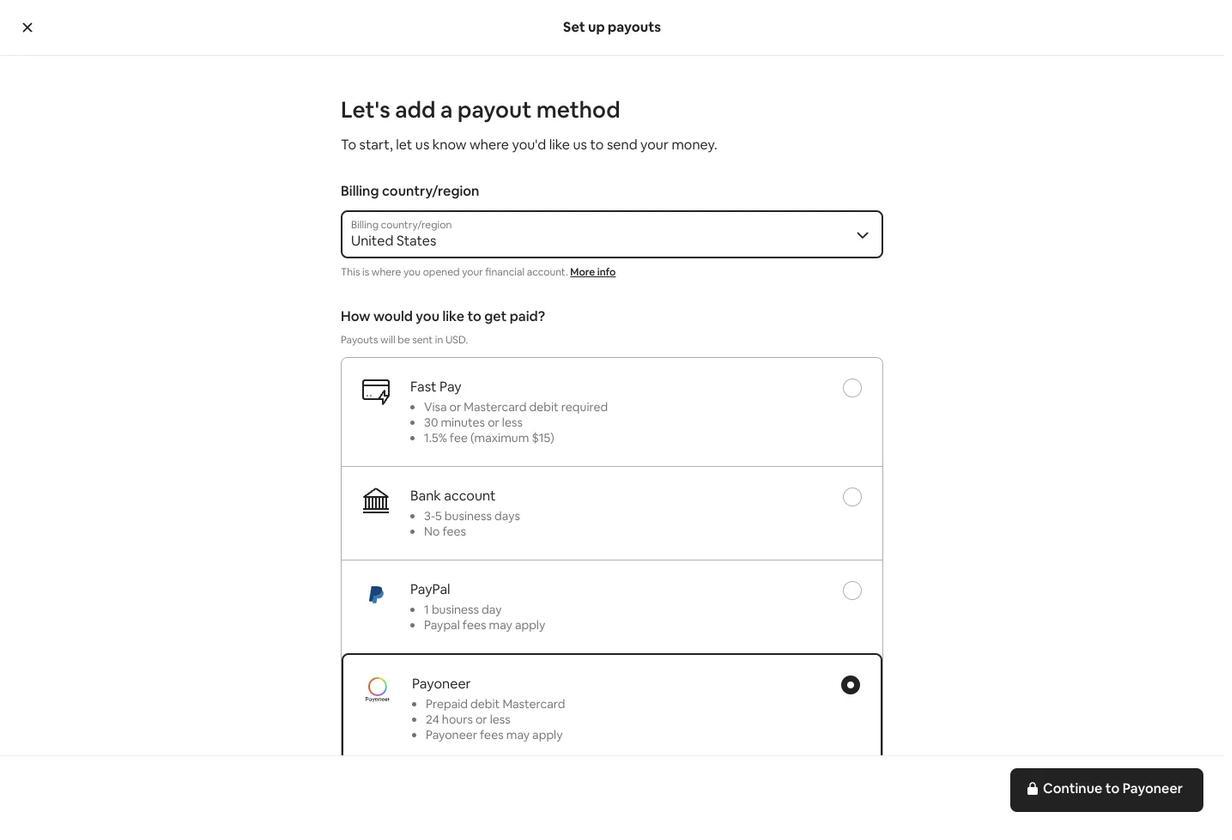Task type: locate. For each thing, give the bounding box(es) containing it.
will
[[381, 334, 396, 347]]

billing
[[341, 182, 379, 200]]

0 vertical spatial less
[[502, 415, 523, 431]]

us
[[416, 136, 430, 154], [573, 136, 588, 154]]

business right 1
[[432, 603, 479, 618]]

send
[[607, 136, 638, 154]]

1 vertical spatial less
[[490, 712, 511, 728]]

set up payouts
[[563, 18, 661, 36]]

2 us from the left
[[573, 136, 588, 154]]

1 vertical spatial business
[[432, 603, 479, 618]]

apply
[[515, 618, 546, 633], [533, 728, 563, 743]]

1 horizontal spatial to
[[590, 136, 604, 154]]

account
[[444, 487, 496, 505]]

or
[[450, 400, 462, 415], [488, 415, 500, 431], [476, 712, 488, 728]]

up
[[588, 18, 605, 36]]

(maximum
[[471, 431, 529, 446]]

like right you'd
[[549, 136, 570, 154]]

money.
[[672, 136, 718, 154]]

billing country/region
[[341, 182, 480, 200]]

0 vertical spatial debit
[[530, 400, 559, 415]]

1 horizontal spatial where
[[470, 136, 509, 154]]

debit up $15)
[[530, 400, 559, 415]]

business down account
[[445, 509, 492, 524]]

1 vertical spatial like
[[443, 308, 465, 326]]

more info button
[[571, 265, 616, 279]]

1 us from the left
[[416, 136, 430, 154]]

fees
[[443, 524, 466, 540], [463, 618, 487, 633], [480, 728, 504, 743]]

debit inside payoneer prepaid debit mastercard 24 hours or less payoneer fees may apply
[[471, 697, 500, 712]]

fees right hours
[[480, 728, 504, 743]]

required
[[562, 400, 608, 415]]

your
[[641, 136, 669, 154], [462, 265, 483, 279]]

0 horizontal spatial like
[[443, 308, 465, 326]]

None radio
[[844, 379, 862, 398]]

0 vertical spatial payoneer
[[412, 676, 471, 694]]

or right hours
[[476, 712, 488, 728]]

to
[[590, 136, 604, 154], [468, 308, 482, 326]]

0 horizontal spatial or
[[450, 400, 462, 415]]

payoneer up the prepaid
[[412, 676, 471, 694]]

payoneer
[[412, 676, 471, 694], [426, 728, 478, 743]]

no
[[424, 524, 440, 540]]

mastercard right hours
[[503, 697, 566, 712]]

add
[[395, 95, 436, 125]]

paypal
[[411, 581, 451, 599]]

None radio
[[844, 488, 862, 507]]

may right hours
[[507, 728, 530, 743]]

to left send
[[590, 136, 604, 154]]

debit right the prepaid
[[471, 697, 500, 712]]

fees inside payoneer prepaid debit mastercard 24 hours or less payoneer fees may apply
[[480, 728, 504, 743]]

fees right paypal
[[463, 618, 487, 633]]

0 vertical spatial mastercard
[[464, 400, 527, 415]]

0 vertical spatial fees
[[443, 524, 466, 540]]

0 vertical spatial business
[[445, 509, 492, 524]]

your right send
[[641, 136, 669, 154]]

1 vertical spatial to
[[468, 308, 482, 326]]

1 horizontal spatial like
[[549, 136, 570, 154]]

payoneer prepaid debit mastercard 24 hours or less payoneer fees may apply
[[412, 676, 566, 743]]

1 vertical spatial mastercard
[[503, 697, 566, 712]]

visa
[[424, 400, 447, 415]]

paypal
[[424, 618, 460, 633]]

business
[[445, 509, 492, 524], [432, 603, 479, 618]]

1 vertical spatial you
[[416, 308, 440, 326]]

1
[[424, 603, 429, 618]]

you
[[404, 265, 421, 279], [416, 308, 440, 326]]

0 vertical spatial apply
[[515, 618, 546, 633]]

hours
[[442, 712, 473, 728]]

payouts
[[341, 334, 378, 347]]

1 vertical spatial apply
[[533, 728, 563, 743]]

set
[[563, 18, 586, 36]]

5
[[436, 509, 442, 524]]

may
[[489, 618, 513, 633], [507, 728, 530, 743]]

payoneer down the prepaid
[[426, 728, 478, 743]]

1 horizontal spatial your
[[641, 136, 669, 154]]

1 vertical spatial may
[[507, 728, 530, 743]]

0 horizontal spatial us
[[416, 136, 430, 154]]

24
[[426, 712, 440, 728]]

1 horizontal spatial debit
[[530, 400, 559, 415]]

like up usd.
[[443, 308, 465, 326]]

0 vertical spatial like
[[549, 136, 570, 154]]

where right the is
[[372, 265, 401, 279]]

0 horizontal spatial your
[[462, 265, 483, 279]]

1 vertical spatial debit
[[471, 697, 500, 712]]

where down let's add a payout method
[[470, 136, 509, 154]]

this is where you opened your financial account. more info
[[341, 265, 616, 279]]

or right "minutes"
[[488, 415, 500, 431]]

us left send
[[573, 136, 588, 154]]

business inside bank account 3-5 business days no fees
[[445, 509, 492, 524]]

opened
[[423, 265, 460, 279]]

you inside "how would you like to get paid? payouts will be sent in usd."
[[416, 308, 440, 326]]

you up sent
[[416, 308, 440, 326]]

you left opened
[[404, 265, 421, 279]]

1 vertical spatial fees
[[463, 618, 487, 633]]

or right visa
[[450, 400, 462, 415]]

to up usd.
[[468, 308, 482, 326]]

get paid?
[[485, 308, 546, 326]]

let's
[[341, 95, 391, 125]]

0 horizontal spatial debit
[[471, 697, 500, 712]]

1 horizontal spatial us
[[573, 136, 588, 154]]

0 vertical spatial may
[[489, 618, 513, 633]]

0 vertical spatial your
[[641, 136, 669, 154]]

us right 'let' in the top of the page
[[416, 136, 430, 154]]

1 horizontal spatial or
[[476, 712, 488, 728]]

prepaid
[[426, 697, 468, 712]]

2 vertical spatial fees
[[480, 728, 504, 743]]

know
[[433, 136, 467, 154]]

debit
[[530, 400, 559, 415], [471, 697, 500, 712]]

start,
[[360, 136, 393, 154]]

30
[[424, 415, 438, 431]]

may right paypal
[[489, 618, 513, 633]]

fees right 5
[[443, 524, 466, 540]]

where
[[470, 136, 509, 154], [372, 265, 401, 279]]

0 vertical spatial where
[[470, 136, 509, 154]]

your right opened
[[462, 265, 483, 279]]

0 horizontal spatial to
[[468, 308, 482, 326]]

mastercard up the (maximum
[[464, 400, 527, 415]]

less
[[502, 415, 523, 431], [490, 712, 511, 728]]

pay
[[440, 378, 462, 396]]

less left $15)
[[502, 415, 523, 431]]

1 vertical spatial where
[[372, 265, 401, 279]]

like
[[549, 136, 570, 154], [443, 308, 465, 326]]

0 vertical spatial to
[[590, 136, 604, 154]]

days
[[495, 509, 520, 524]]

bank account 3-5 business days no fees
[[411, 487, 520, 540]]

mastercard
[[464, 400, 527, 415], [503, 697, 566, 712]]

less right hours
[[490, 712, 511, 728]]



Task type: vqa. For each thing, say whether or not it's contained in the screenshot.
the 'Learn more about the host, Rachel.' image
no



Task type: describe. For each thing, give the bounding box(es) containing it.
0 vertical spatial you
[[404, 265, 421, 279]]

to start, let us know where you'd like us to send your money.
[[341, 136, 718, 154]]

payout method
[[458, 95, 621, 125]]

apply inside payoneer prepaid debit mastercard 24 hours or less payoneer fees may apply
[[533, 728, 563, 743]]

may inside payoneer prepaid debit mastercard 24 hours or less payoneer fees may apply
[[507, 728, 530, 743]]

payouts
[[608, 18, 661, 36]]

business inside paypal 1 business day paypal fees may apply
[[432, 603, 479, 618]]

or inside payoneer prepaid debit mastercard 24 hours or less payoneer fees may apply
[[476, 712, 488, 728]]

fast
[[411, 378, 437, 396]]

a
[[441, 95, 453, 125]]

3-
[[424, 509, 436, 524]]

in
[[435, 334, 444, 347]]

to inside "how would you like to get paid? payouts will be sent in usd."
[[468, 308, 482, 326]]

may inside paypal 1 business day paypal fees may apply
[[489, 618, 513, 633]]

fast pay visa or mastercard debit required 30 minutes or less 1.5% fee (maximum $15)
[[411, 378, 608, 446]]

be
[[398, 334, 410, 347]]

let's add a payout method
[[341, 95, 621, 125]]

2 horizontal spatial or
[[488, 415, 500, 431]]

account.
[[527, 265, 568, 279]]

1 vertical spatial payoneer
[[426, 728, 478, 743]]

1 vertical spatial your
[[462, 265, 483, 279]]

country/region
[[382, 182, 480, 200]]

financial
[[486, 265, 525, 279]]

close image
[[21, 21, 34, 34]]

let
[[396, 136, 413, 154]]

less inside fast pay visa or mastercard debit required 30 minutes or less 1.5% fee (maximum $15)
[[502, 415, 523, 431]]

this
[[341, 265, 360, 279]]

sent
[[412, 334, 433, 347]]

you'd
[[512, 136, 546, 154]]

mastercard inside fast pay visa or mastercard debit required 30 minutes or less 1.5% fee (maximum $15)
[[464, 400, 527, 415]]

info
[[598, 265, 616, 279]]

how
[[341, 308, 371, 326]]

PayPal radio
[[844, 582, 862, 601]]

apply inside paypal 1 business day paypal fees may apply
[[515, 618, 546, 633]]

fees inside bank account 3-5 business days no fees
[[443, 524, 466, 540]]

is
[[363, 265, 370, 279]]

Payoneer radio
[[842, 676, 861, 695]]

less inside payoneer prepaid debit mastercard 24 hours or less payoneer fees may apply
[[490, 712, 511, 728]]

like inside "how would you like to get paid? payouts will be sent in usd."
[[443, 308, 465, 326]]

more
[[571, 265, 595, 279]]

minutes
[[441, 415, 485, 431]]

debit inside fast pay visa or mastercard debit required 30 minutes or less 1.5% fee (maximum $15)
[[530, 400, 559, 415]]

bank
[[411, 487, 441, 505]]

0 horizontal spatial where
[[372, 265, 401, 279]]

mastercard inside payoneer prepaid debit mastercard 24 hours or less payoneer fees may apply
[[503, 697, 566, 712]]

paypal 1 business day paypal fees may apply
[[411, 581, 546, 633]]

to
[[341, 136, 357, 154]]

1.5%
[[424, 431, 447, 446]]

$15)
[[532, 431, 555, 446]]

fees inside paypal 1 business day paypal fees may apply
[[463, 618, 487, 633]]

how would you like to get paid? payouts will be sent in usd.
[[341, 308, 546, 347]]

day
[[482, 603, 502, 618]]

would
[[374, 308, 413, 326]]

usd.
[[446, 334, 468, 347]]

fee
[[450, 431, 468, 446]]



